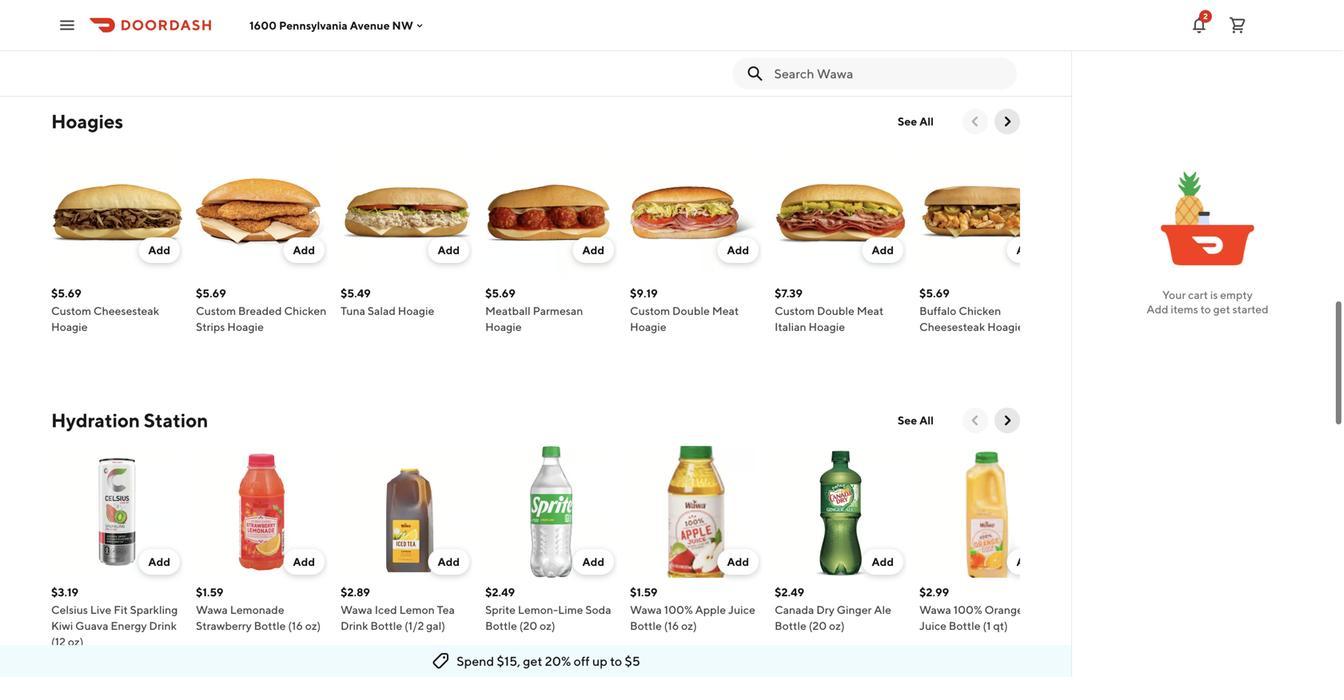Task type: locate. For each thing, give the bounding box(es) containing it.
all left previous button of carousel icon
[[920, 414, 934, 427]]

1 vertical spatial see
[[898, 414, 917, 427]]

all for hoagies
[[920, 115, 934, 128]]

0 horizontal spatial (16
[[288, 619, 303, 633]]

(20 for dry
[[809, 619, 827, 633]]

custom for $7.39 custom double meat italian hoagie
[[775, 304, 815, 317]]

1 horizontal spatial 100%
[[954, 603, 983, 617]]

2 drink from the left
[[341, 619, 368, 633]]

$5.69 for $5.69 custom cheesesteak hoagie
[[51, 287, 81, 300]]

100% inside $1.59 wawa 100% apple juice bottle (16 oz)
[[664, 603, 693, 617]]

3 bottle from the left
[[485, 619, 517, 633]]

previous button of carousel image
[[968, 114, 984, 130]]

0 horizontal spatial (20
[[519, 619, 538, 633]]

add for $2.99 wawa 100% orange juice bottle (1 qt)
[[1017, 555, 1039, 569]]

0 items, open order cart image
[[1228, 16, 1248, 35]]

4 wawa from the left
[[920, 603, 952, 617]]

canada dry ginger ale bottle (20 oz) image
[[775, 446, 907, 578]]

wawa up strawberry
[[196, 603, 228, 617]]

1 horizontal spatial double
[[817, 304, 855, 317]]

oz) for wawa 100% apple juice bottle (16 oz)
[[681, 619, 697, 633]]

0 horizontal spatial cheesesteak
[[93, 304, 159, 317]]

get
[[1214, 303, 1231, 316], [523, 654, 543, 669]]

1 vertical spatial juice
[[920, 619, 947, 633]]

double for italian
[[817, 304, 855, 317]]

1 $5.69 from the left
[[51, 287, 81, 300]]

1 horizontal spatial (16
[[664, 619, 679, 633]]

dry
[[817, 603, 835, 617]]

wawa lemonade strawberry bottle (16 oz) image
[[196, 446, 328, 578]]

double
[[672, 304, 710, 317], [817, 304, 855, 317]]

2 see all from the top
[[898, 414, 934, 427]]

$9.19 custom double meat hoagie
[[630, 287, 739, 333]]

orange
[[985, 603, 1024, 617]]

ale
[[874, 603, 892, 617]]

drink down $2.89
[[341, 619, 368, 633]]

wawa iced lemon tea drink bottle (1/2 gal) image
[[341, 446, 473, 578]]

$5.69 for $5.69 buffalo chicken cheesesteak hoagie
[[920, 287, 950, 300]]

wawa 100% orange juice bottle (1 qt) image
[[920, 446, 1052, 578]]

0 vertical spatial cheesesteak
[[93, 304, 159, 317]]

to inside your cart is empty add items to get started
[[1201, 303, 1211, 316]]

add for $5.49 tuna salad hoagie
[[438, 244, 460, 257]]

0 vertical spatial to
[[1201, 303, 1211, 316]]

fit
[[114, 603, 128, 617]]

oz) inside $2.49 sprite lemon-lime soda bottle (20 oz)
[[540, 619, 555, 633]]

0 vertical spatial see all
[[898, 115, 934, 128]]

1 all from the top
[[920, 115, 934, 128]]

off
[[574, 654, 590, 669]]

to for up
[[610, 654, 622, 669]]

juice
[[728, 603, 756, 617], [920, 619, 947, 633]]

1 horizontal spatial drink
[[341, 619, 368, 633]]

1 see from the top
[[898, 115, 917, 128]]

hoagie inside the $5.69 buffalo chicken cheesesteak hoagie
[[988, 320, 1024, 333]]

bottle down iced
[[371, 619, 402, 633]]

wawa down $2.89
[[341, 603, 373, 617]]

double for hoagie
[[672, 304, 710, 317]]

2 $1.59 from the left
[[630, 586, 658, 599]]

get down is
[[1214, 303, 1231, 316]]

$5.69 inside $5.69 custom breaded chicken strips hoagie
[[196, 287, 226, 300]]

0 horizontal spatial chicken
[[51, 5, 94, 18]]

4 $5.69 from the left
[[920, 287, 950, 300]]

juice right the apple
[[728, 603, 756, 617]]

add for $2.89 wawa iced lemon tea drink bottle (1/2 gal)
[[438, 555, 460, 569]]

20%
[[545, 654, 571, 669]]

3 wawa from the left
[[630, 603, 662, 617]]

$1.59
[[196, 586, 224, 599], [630, 586, 658, 599]]

$2.89
[[341, 586, 370, 599]]

see
[[898, 115, 917, 128], [898, 414, 917, 427]]

(1
[[983, 619, 991, 633]]

next button of carousel image
[[1000, 413, 1016, 429]]

2 $5.69 from the left
[[196, 287, 226, 300]]

meat inside $7.39 custom double meat italian hoagie
[[857, 304, 884, 317]]

wawa
[[196, 603, 228, 617], [341, 603, 373, 617], [630, 603, 662, 617], [920, 603, 952, 617]]

2 all from the top
[[920, 414, 934, 427]]

lime
[[558, 603, 583, 617]]

0 horizontal spatial $1.59
[[196, 586, 224, 599]]

1 vertical spatial all
[[920, 414, 934, 427]]

wawa inside the '$2.89 wawa iced lemon tea drink bottle (1/2 gal)'
[[341, 603, 373, 617]]

add for $7.39 custom double meat italian hoagie
[[872, 244, 894, 257]]

bottle down canada at the right bottom
[[775, 619, 807, 633]]

chicken left the noodle
[[51, 5, 94, 18]]

1 horizontal spatial get
[[1214, 303, 1231, 316]]

0 horizontal spatial meat
[[712, 304, 739, 317]]

meatball
[[485, 304, 531, 317]]

0 vertical spatial all
[[920, 115, 934, 128]]

italian
[[775, 320, 807, 333]]

1 horizontal spatial chicken
[[284, 304, 327, 317]]

meat for custom double meat hoagie
[[712, 304, 739, 317]]

0 vertical spatial juice
[[728, 603, 756, 617]]

2 bottle from the left
[[371, 619, 402, 633]]

to right the up
[[610, 654, 622, 669]]

hydration station
[[51, 409, 208, 432]]

empty
[[1220, 288, 1253, 301]]

see all link
[[888, 109, 944, 134], [888, 408, 944, 433]]

to down cart
[[1201, 303, 1211, 316]]

2 wawa from the left
[[341, 603, 373, 617]]

$1.59 wawa 100% apple juice bottle (16 oz)
[[630, 586, 756, 633]]

apple
[[695, 603, 726, 617]]

0 vertical spatial get
[[1214, 303, 1231, 316]]

(20
[[519, 619, 538, 633], [809, 619, 827, 633]]

100% inside $2.99 wawa 100% orange juice bottle (1 qt)
[[954, 603, 983, 617]]

$5.69 inside $5.69 custom cheesesteak hoagie
[[51, 287, 81, 300]]

2 meat from the left
[[857, 304, 884, 317]]

canada
[[775, 603, 814, 617]]

1 vertical spatial see all
[[898, 414, 934, 427]]

$5.69 buffalo chicken cheesesteak hoagie
[[920, 287, 1024, 333]]

1 vertical spatial salad
[[368, 304, 396, 317]]

guava
[[75, 619, 108, 633]]

next button of carousel image
[[1000, 114, 1016, 130]]

custom double meat italian hoagie image
[[775, 147, 907, 279]]

4 bottle from the left
[[630, 619, 662, 633]]

1 horizontal spatial $1.59
[[630, 586, 658, 599]]

(20 inside '$2.49 canada dry ginger ale bottle (20 oz)'
[[809, 619, 827, 633]]

see all down "search wawa" search field
[[898, 115, 934, 128]]

breaded
[[238, 304, 282, 317]]

hoagies link
[[51, 109, 123, 134]]

custom inside $7.39 custom double meat italian hoagie
[[775, 304, 815, 317]]

1 see all from the top
[[898, 115, 934, 128]]

buffalo chicken cheesesteak hoagie image
[[920, 147, 1052, 279]]

tuna
[[341, 304, 365, 317]]

salad inside custom salad with one green
[[238, 5, 266, 18]]

(20 down dry
[[809, 619, 827, 633]]

oz) inside $3.19 celsius live fit sparkling kiwi guava energy drink (12 oz)
[[68, 635, 84, 649]]

custom for $5.69 custom breaded chicken strips hoagie
[[196, 304, 236, 317]]

$1.59 up $5
[[630, 586, 658, 599]]

$1.59 inside $1.59 wawa 100% apple juice bottle (16 oz)
[[630, 586, 658, 599]]

custom double meat hoagie image
[[630, 147, 762, 279]]

add
[[148, 244, 170, 257], [293, 244, 315, 257], [438, 244, 460, 257], [583, 244, 605, 257], [727, 244, 749, 257], [872, 244, 894, 257], [1017, 244, 1039, 257], [1147, 303, 1169, 316], [148, 555, 170, 569], [293, 555, 315, 569], [438, 555, 460, 569], [583, 555, 605, 569], [727, 555, 749, 569], [872, 555, 894, 569], [1017, 555, 1039, 569]]

1 double from the left
[[672, 304, 710, 317]]

1 vertical spatial get
[[523, 654, 543, 669]]

100% left orange
[[954, 603, 983, 617]]

100% for (16
[[664, 603, 693, 617]]

0 horizontal spatial to
[[610, 654, 622, 669]]

open menu image
[[58, 16, 77, 35]]

bottle inside the '$2.89 wawa iced lemon tea drink bottle (1/2 gal)'
[[371, 619, 402, 633]]

see all left previous button of carousel icon
[[898, 414, 934, 427]]

$5.69 meatball parmesan hoagie
[[485, 287, 583, 333]]

(20 inside $2.49 sprite lemon-lime soda bottle (20 oz)
[[519, 619, 538, 633]]

strawberry
[[196, 619, 252, 633]]

1 meat from the left
[[712, 304, 739, 317]]

add for $2.49 canada dry ginger ale bottle (20 oz)
[[872, 555, 894, 569]]

$2.49
[[485, 586, 515, 599], [775, 586, 805, 599]]

wawa right "soda"
[[630, 603, 662, 617]]

100% left the apple
[[664, 603, 693, 617]]

station
[[144, 409, 208, 432]]

bottle inside $2.99 wawa 100% orange juice bottle (1 qt)
[[949, 619, 981, 633]]

$5.69 inside the $5.69 buffalo chicken cheesesteak hoagie
[[920, 287, 950, 300]]

all left previous button of carousel image
[[920, 115, 934, 128]]

1 horizontal spatial salad
[[368, 304, 396, 317]]

1 wawa from the left
[[196, 603, 228, 617]]

your
[[1163, 288, 1186, 301]]

see all
[[898, 115, 934, 128], [898, 414, 934, 427]]

juice for wawa 100% apple juice bottle (16 oz)
[[728, 603, 756, 617]]

$1.59 inside $1.59 wawa lemonade strawberry bottle (16 oz)
[[196, 586, 224, 599]]

drink down sparkling
[[149, 619, 177, 633]]

lemonade
[[230, 603, 284, 617]]

cheesesteak
[[93, 304, 159, 317], [920, 320, 985, 333]]

bottle inside $1.59 wawa lemonade strawberry bottle (16 oz)
[[254, 619, 286, 633]]

$1.59 up strawberry
[[196, 586, 224, 599]]

energy
[[111, 619, 147, 633]]

wawa for wawa 100% apple juice bottle (16 oz)
[[630, 603, 662, 617]]

$2.49 inside $2.49 sprite lemon-lime soda bottle (20 oz)
[[485, 586, 515, 599]]

2 (16 from the left
[[664, 619, 679, 633]]

juice inside $2.99 wawa 100% orange juice bottle (1 qt)
[[920, 619, 947, 633]]

2 (20 from the left
[[809, 619, 827, 633]]

strips
[[196, 320, 225, 333]]

1 horizontal spatial meat
[[857, 304, 884, 317]]

hoagie inside the $5.49 tuna salad hoagie
[[398, 304, 434, 317]]

1 (20 from the left
[[519, 619, 538, 633]]

oz)
[[305, 619, 321, 633], [540, 619, 555, 633], [681, 619, 697, 633], [829, 619, 845, 633], [68, 635, 84, 649]]

wawa for wawa iced lemon tea drink bottle (1/2 gal)
[[341, 603, 373, 617]]

$2.49 for $2.49 canada dry ginger ale bottle (20 oz)
[[775, 586, 805, 599]]

kiwi
[[51, 619, 73, 633]]

custom
[[196, 5, 236, 18], [51, 304, 91, 317], [196, 304, 236, 317], [630, 304, 670, 317], [775, 304, 815, 317]]

2 100% from the left
[[954, 603, 983, 617]]

3 $5.69 from the left
[[485, 287, 516, 300]]

all
[[920, 115, 934, 128], [920, 414, 934, 427]]

add for $3.19 celsius live fit sparkling kiwi guava energy drink (12 oz)
[[148, 555, 170, 569]]

hoagie inside $7.39 custom double meat italian hoagie
[[809, 320, 845, 333]]

1 horizontal spatial cheesesteak
[[920, 320, 985, 333]]

1 $1.59 from the left
[[196, 586, 224, 599]]

is
[[1211, 288, 1218, 301]]

0 horizontal spatial salad
[[238, 5, 266, 18]]

meat
[[712, 304, 739, 317], [857, 304, 884, 317]]

2 double from the left
[[817, 304, 855, 317]]

1 horizontal spatial juice
[[920, 619, 947, 633]]

custom salad with one green
[[196, 5, 319, 34]]

0 vertical spatial salad
[[238, 5, 266, 18]]

drink
[[149, 619, 177, 633], [341, 619, 368, 633]]

salad right tuna
[[368, 304, 396, 317]]

see left previous button of carousel icon
[[898, 414, 917, 427]]

chicken right breaded
[[284, 304, 327, 317]]

see all link left previous button of carousel icon
[[888, 408, 944, 433]]

bottle down lemonade
[[254, 619, 286, 633]]

lemon-
[[518, 603, 558, 617]]

chicken right buffalo
[[959, 304, 1001, 317]]

100%
[[664, 603, 693, 617], [954, 603, 983, 617]]

hydration station link
[[51, 408, 208, 433]]

custom inside $5.69 custom breaded chicken strips hoagie
[[196, 304, 236, 317]]

0 horizontal spatial juice
[[728, 603, 756, 617]]

1 vertical spatial cheesesteak
[[920, 320, 985, 333]]

5 bottle from the left
[[775, 619, 807, 633]]

custom inside '$9.19 custom double meat hoagie'
[[630, 304, 670, 317]]

0 horizontal spatial double
[[672, 304, 710, 317]]

soda
[[586, 603, 611, 617]]

oz) inside $1.59 wawa 100% apple juice bottle (16 oz)
[[681, 619, 697, 633]]

bottle left (1
[[949, 619, 981, 633]]

0 horizontal spatial 100%
[[664, 603, 693, 617]]

meat inside '$9.19 custom double meat hoagie'
[[712, 304, 739, 317]]

to
[[1201, 303, 1211, 316], [610, 654, 622, 669]]

$2.49 for $2.49 sprite lemon-lime soda bottle (20 oz)
[[485, 586, 515, 599]]

bottle up $5
[[630, 619, 662, 633]]

6 bottle from the left
[[949, 619, 981, 633]]

bottle
[[254, 619, 286, 633], [371, 619, 402, 633], [485, 619, 517, 633], [630, 619, 662, 633], [775, 619, 807, 633], [949, 619, 981, 633]]

$2.89 wawa iced lemon tea drink bottle (1/2 gal)
[[341, 586, 455, 633]]

0 vertical spatial see
[[898, 115, 917, 128]]

1 vertical spatial to
[[610, 654, 622, 669]]

0 vertical spatial see all link
[[888, 109, 944, 134]]

1 horizontal spatial (20
[[809, 619, 827, 633]]

1 bottle from the left
[[254, 619, 286, 633]]

1 see all link from the top
[[888, 109, 944, 134]]

drink inside the '$2.89 wawa iced lemon tea drink bottle (1/2 gal)'
[[341, 619, 368, 633]]

(20 down lemon-
[[519, 619, 538, 633]]

1 horizontal spatial $2.49
[[775, 586, 805, 599]]

bottle inside $2.49 sprite lemon-lime soda bottle (20 oz)
[[485, 619, 517, 633]]

notification bell image
[[1190, 16, 1209, 35]]

get right $15,
[[523, 654, 543, 669]]

1 (16 from the left
[[288, 619, 303, 633]]

$2.49 inside '$2.49 canada dry ginger ale bottle (20 oz)'
[[775, 586, 805, 599]]

sprite
[[485, 603, 516, 617]]

bottle inside '$2.49 canada dry ginger ale bottle (20 oz)'
[[775, 619, 807, 633]]

qt)
[[993, 619, 1008, 633]]

salad up 1600 on the top left of page
[[238, 5, 266, 18]]

1 100% from the left
[[664, 603, 693, 617]]

spend $15, get 20% off up to $5
[[457, 654, 640, 669]]

2 horizontal spatial chicken
[[959, 304, 1001, 317]]

oz) inside '$2.49 canada dry ginger ale bottle (20 oz)'
[[829, 619, 845, 633]]

1 horizontal spatial to
[[1201, 303, 1211, 316]]

1 $2.49 from the left
[[485, 586, 515, 599]]

hoagies
[[51, 110, 123, 133]]

1 vertical spatial see all link
[[888, 408, 944, 433]]

see for hydration station
[[898, 414, 917, 427]]

double inside $7.39 custom double meat italian hoagie
[[817, 304, 855, 317]]

see all link down "search wawa" search field
[[888, 109, 944, 134]]

spend
[[457, 654, 494, 669]]

$5.69 inside $5.69 meatball parmesan hoagie
[[485, 287, 516, 300]]

2 see from the top
[[898, 414, 917, 427]]

wawa inside $1.59 wawa lemonade strawberry bottle (16 oz)
[[196, 603, 228, 617]]

cheesesteak inside the $5.69 buffalo chicken cheesesteak hoagie
[[920, 320, 985, 333]]

meatball parmesan hoagie image
[[485, 147, 617, 279]]

custom inside $5.69 custom cheesesteak hoagie
[[51, 304, 91, 317]]

$5.69
[[51, 287, 81, 300], [196, 287, 226, 300], [485, 287, 516, 300], [920, 287, 950, 300]]

2 see all link from the top
[[888, 408, 944, 433]]

parmesan
[[533, 304, 583, 317]]

bottle down sprite on the bottom of page
[[485, 619, 517, 633]]

0 horizontal spatial $2.49
[[485, 586, 515, 599]]

chicken
[[51, 5, 94, 18], [284, 304, 327, 317], [959, 304, 1001, 317]]

wawa inside $1.59 wawa 100% apple juice bottle (16 oz)
[[630, 603, 662, 617]]

2 $2.49 from the left
[[775, 586, 805, 599]]

buffalo
[[920, 304, 957, 317]]

wawa inside $2.99 wawa 100% orange juice bottle (1 qt)
[[920, 603, 952, 617]]

$2.49 up sprite on the bottom of page
[[485, 586, 515, 599]]

1 drink from the left
[[149, 619, 177, 633]]

see for hoagies
[[898, 115, 917, 128]]

chicken inside the $5.69 buffalo chicken cheesesteak hoagie
[[959, 304, 1001, 317]]

0 horizontal spatial drink
[[149, 619, 177, 633]]

(16
[[288, 619, 303, 633], [664, 619, 679, 633]]

$2.49 up canada at the right bottom
[[775, 586, 805, 599]]

salad
[[238, 5, 266, 18], [368, 304, 396, 317]]

see down "search wawa" search field
[[898, 115, 917, 128]]

add inside your cart is empty add items to get started
[[1147, 303, 1169, 316]]

wawa down $2.99
[[920, 603, 952, 617]]

juice inside $1.59 wawa 100% apple juice bottle (16 oz)
[[728, 603, 756, 617]]

bottle inside $1.59 wawa 100% apple juice bottle (16 oz)
[[630, 619, 662, 633]]

double inside '$9.19 custom double meat hoagie'
[[672, 304, 710, 317]]

juice down $2.99
[[920, 619, 947, 633]]

chicken noodle soup
[[51, 5, 162, 18]]

hoagie
[[398, 304, 434, 317], [51, 320, 88, 333], [227, 320, 264, 333], [485, 320, 522, 333], [630, 320, 667, 333], [809, 320, 845, 333], [988, 320, 1024, 333]]



Task type: vqa. For each thing, say whether or not it's contained in the screenshot.


Task type: describe. For each thing, give the bounding box(es) containing it.
oz) for canada dry ginger ale bottle (20 oz)
[[829, 619, 845, 633]]

bottle for canada dry ginger ale bottle (20 oz)
[[775, 619, 807, 633]]

$1.59 wawa lemonade strawberry bottle (16 oz)
[[196, 586, 321, 633]]

$5.69 custom cheesesteak hoagie
[[51, 287, 159, 333]]

$5
[[625, 654, 640, 669]]

2
[[1204, 12, 1208, 21]]

1600 pennsylvania avenue nw button
[[250, 19, 426, 32]]

hoagie inside '$9.19 custom double meat hoagie'
[[630, 320, 667, 333]]

add for $2.49 sprite lemon-lime soda bottle (20 oz)
[[583, 555, 605, 569]]

see all for hoagies
[[898, 115, 934, 128]]

wawa for wawa 100% orange juice bottle (1 qt)
[[920, 603, 952, 617]]

(16 inside $1.59 wawa lemonade strawberry bottle (16 oz)
[[288, 619, 303, 633]]

sprite lemon-lime soda bottle (20 oz) image
[[485, 446, 617, 578]]

meat for custom double meat italian hoagie
[[857, 304, 884, 317]]

(16 inside $1.59 wawa 100% apple juice bottle (16 oz)
[[664, 619, 679, 633]]

cheesesteak inside $5.69 custom cheesesteak hoagie
[[93, 304, 159, 317]]

chicken inside $5.69 custom breaded chicken strips hoagie
[[284, 304, 327, 317]]

bottle for sprite lemon-lime soda bottle (20 oz)
[[485, 619, 517, 633]]

Search Wawa search field
[[774, 65, 1004, 82]]

noodle
[[96, 5, 134, 18]]

sparkling
[[130, 603, 178, 617]]

hoagie inside $5.69 custom cheesesteak hoagie
[[51, 320, 88, 333]]

with
[[269, 5, 294, 18]]

tuna salad hoagie image
[[341, 147, 473, 279]]

0 horizontal spatial get
[[523, 654, 543, 669]]

custom for $9.19 custom double meat hoagie
[[630, 304, 670, 317]]

oz) for sprite lemon-lime soda bottle (20 oz)
[[540, 619, 555, 633]]

$5.49
[[341, 287, 371, 300]]

celsius live fit sparkling kiwi guava energy drink (12 oz) image
[[51, 446, 183, 578]]

live
[[90, 603, 111, 617]]

$2.99
[[920, 586, 949, 599]]

add for $5.69 custom cheesesteak hoagie
[[148, 244, 170, 257]]

celsius
[[51, 603, 88, 617]]

add for $5.69 custom breaded chicken strips hoagie
[[293, 244, 315, 257]]

$5.69 for $5.69 custom breaded chicken strips hoagie
[[196, 287, 226, 300]]

$5.49 tuna salad hoagie
[[341, 287, 434, 317]]

see all link for hoagies
[[888, 109, 944, 134]]

hoagie inside $5.69 meatball parmesan hoagie
[[485, 320, 522, 333]]

$3.19 celsius live fit sparkling kiwi guava energy drink (12 oz)
[[51, 586, 178, 649]]

100% for (1
[[954, 603, 983, 617]]

hoagie inside $5.69 custom breaded chicken strips hoagie
[[227, 320, 264, 333]]

one
[[297, 5, 319, 18]]

$1.59 for $1.59 wawa lemonade strawberry bottle (16 oz)
[[196, 586, 224, 599]]

drink inside $3.19 celsius live fit sparkling kiwi guava energy drink (12 oz)
[[149, 619, 177, 633]]

(20 for lemon-
[[519, 619, 538, 633]]

$2.99 wawa 100% orange juice bottle (1 qt)
[[920, 586, 1024, 633]]

lemon
[[399, 603, 435, 617]]

pennsylvania
[[279, 19, 348, 32]]

$5.69 for $5.69 meatball parmesan hoagie
[[485, 287, 516, 300]]

green
[[196, 21, 228, 34]]

$7.39 custom double meat italian hoagie
[[775, 287, 884, 333]]

bottle for wawa 100% apple juice bottle (16 oz)
[[630, 619, 662, 633]]

salad inside the $5.49 tuna salad hoagie
[[368, 304, 396, 317]]

$2.49 sprite lemon-lime soda bottle (20 oz)
[[485, 586, 611, 633]]

$2.49 canada dry ginger ale bottle (20 oz)
[[775, 586, 892, 633]]

wawa 100% apple juice bottle (16 oz) image
[[630, 446, 762, 578]]

to for items
[[1201, 303, 1211, 316]]

$9.19
[[630, 287, 658, 300]]

1600
[[250, 19, 277, 32]]

$7.39
[[775, 287, 803, 300]]

iced
[[375, 603, 397, 617]]

custom breaded chicken strips hoagie image
[[196, 147, 328, 279]]

add for $5.69 meatball parmesan hoagie
[[583, 244, 605, 257]]

oz) inside $1.59 wawa lemonade strawberry bottle (16 oz)
[[305, 619, 321, 633]]

see all for hydration station
[[898, 414, 934, 427]]

nw
[[392, 19, 413, 32]]

$3.19
[[51, 586, 79, 599]]

get inside your cart is empty add items to get started
[[1214, 303, 1231, 316]]

add for $1.59 wawa lemonade strawberry bottle (16 oz)
[[293, 555, 315, 569]]

soup
[[136, 5, 162, 18]]

cart
[[1188, 288, 1208, 301]]

$1.59 for $1.59 wawa 100% apple juice bottle (16 oz)
[[630, 586, 658, 599]]

(12
[[51, 635, 66, 649]]

juice for wawa 100% orange juice bottle (1 qt)
[[920, 619, 947, 633]]

bottle for wawa 100% orange juice bottle (1 qt)
[[949, 619, 981, 633]]

ginger
[[837, 603, 872, 617]]

avenue
[[350, 19, 390, 32]]

1600 pennsylvania avenue nw
[[250, 19, 413, 32]]

$5.69 custom breaded chicken strips hoagie
[[196, 287, 327, 333]]

all for hydration station
[[920, 414, 934, 427]]

see all link for hydration station
[[888, 408, 944, 433]]

up
[[593, 654, 608, 669]]

previous button of carousel image
[[968, 413, 984, 429]]

add for $9.19 custom double meat hoagie
[[727, 244, 749, 257]]

(1/2
[[405, 619, 424, 633]]

gal)
[[426, 619, 445, 633]]

custom cheesesteak hoagie image
[[51, 147, 183, 279]]

started
[[1233, 303, 1269, 316]]

hydration
[[51, 409, 140, 432]]

add for $5.69 buffalo chicken cheesesteak hoagie
[[1017, 244, 1039, 257]]

items
[[1171, 303, 1199, 316]]

$15,
[[497, 654, 521, 669]]

custom for $5.69 custom cheesesteak hoagie
[[51, 304, 91, 317]]

your cart is empty add items to get started
[[1147, 288, 1269, 316]]

custom inside custom salad with one green
[[196, 5, 236, 18]]

add for $1.59 wawa 100% apple juice bottle (16 oz)
[[727, 555, 749, 569]]

tea
[[437, 603, 455, 617]]

wawa for wawa lemonade strawberry bottle (16 oz)
[[196, 603, 228, 617]]



